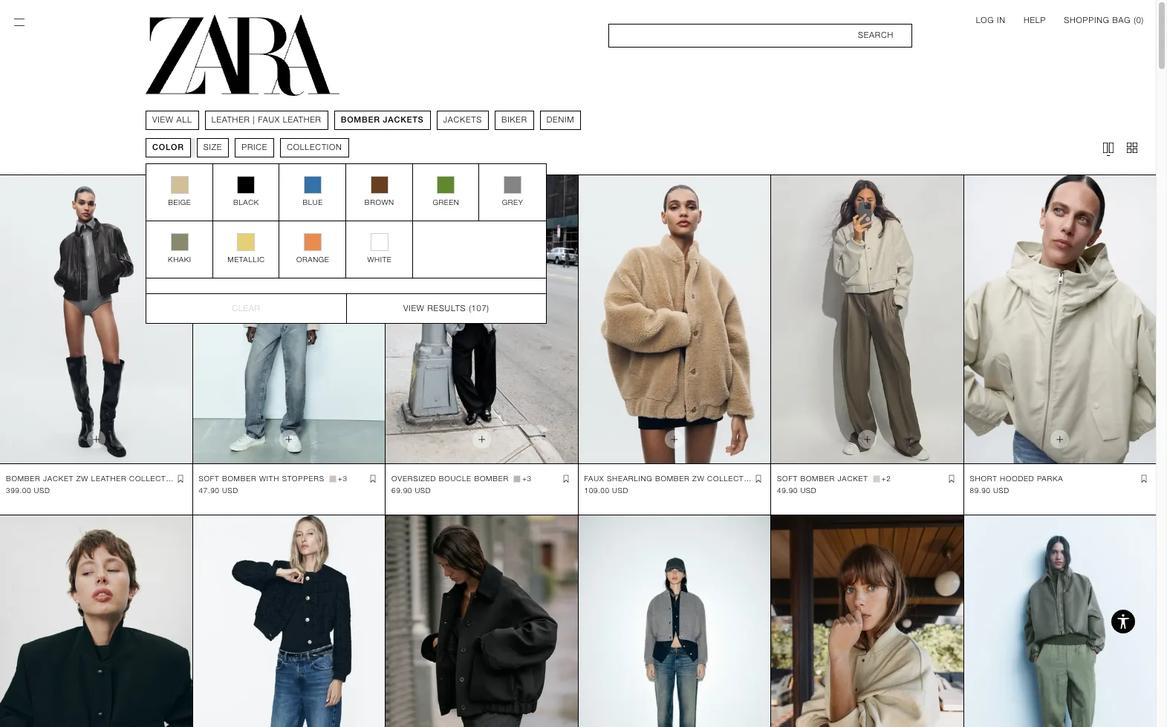 Task type: locate. For each thing, give the bounding box(es) containing it.
usd for 399.00 usd
[[34, 487, 50, 495]]

4 add item to wishlist image from the left
[[946, 473, 957, 485]]

+ for soft bomber with stoppers
[[338, 475, 343, 483]]

bomber right shearling
[[655, 475, 690, 483]]

Product search search field
[[609, 24, 913, 48]]

image 0 of faux shearling bomber zw collection from zara image
[[578, 175, 771, 464]]

2 3 from the left
[[527, 475, 532, 483]]

+ 3
[[338, 475, 347, 483], [522, 475, 532, 483]]

2 jacket from the left
[[838, 475, 868, 483]]

0 horizontal spatial collection
[[129, 475, 180, 483]]

collection inside button
[[287, 143, 342, 152]]

2 soft from the left
[[777, 475, 798, 483]]

1 vertical spatial view
[[403, 304, 424, 313]]

usd right 47.90
[[222, 487, 238, 495]]

jacket inside "link"
[[43, 475, 74, 483]]

collection
[[287, 143, 342, 152], [129, 475, 180, 483], [707, 475, 758, 483]]

soft bomber jacket link
[[777, 473, 868, 485]]

color button
[[145, 138, 190, 158]]

add item to wishlist image
[[367, 473, 379, 485]]

short hooded parka link
[[970, 473, 1064, 485]]

soft
[[199, 475, 219, 483], [777, 475, 798, 483]]

1 usd from the left
[[34, 487, 50, 495]]

0 horizontal spatial leather
[[211, 115, 250, 125]]

leather up collection button at the left of the page
[[282, 115, 321, 125]]

soft up 47.90
[[199, 475, 219, 483]]

1 horizontal spatial view
[[403, 304, 424, 313]]

1 horizontal spatial zoom change image
[[1125, 140, 1140, 155]]

usd
[[34, 487, 50, 495], [222, 487, 238, 495], [415, 487, 431, 495], [612, 487, 629, 495], [801, 487, 817, 495], [993, 487, 1010, 495]]

faux
[[258, 115, 280, 125]]

1 horizontal spatial zw
[[693, 475, 705, 483]]

0 horizontal spatial +
[[338, 475, 343, 483]]

1 + from the left
[[338, 475, 343, 483]]

1 vertical spatial image 0 of soft bomber jacket from zara image
[[578, 515, 771, 727]]

5 usd from the left
[[801, 487, 817, 495]]

1 horizontal spatial +
[[522, 475, 527, 483]]

zw right shearling
[[693, 475, 705, 483]]

oversized
[[392, 475, 436, 483]]

0 horizontal spatial 3
[[343, 475, 347, 483]]

2 horizontal spatial +
[[882, 475, 887, 483]]

usd down oversized
[[415, 487, 431, 495]]

blue
[[302, 198, 323, 207]]

oversized boucle bomber link
[[392, 473, 509, 485]]

1 zw from the left
[[76, 475, 89, 483]]

1 horizontal spatial image 0 of soft bomber jacket from zara image
[[771, 175, 963, 464]]

green
[[432, 198, 459, 207]]

usd for 109.00 usd
[[612, 487, 629, 495]]

0 vertical spatial view
[[152, 115, 173, 125]]

with
[[259, 475, 279, 483]]

89.90
[[970, 487, 991, 495]]

1 bomber from the left
[[6, 475, 40, 483]]

|
[[253, 115, 255, 125]]

3 left faux
[[527, 475, 532, 483]]

collection inside "link"
[[129, 475, 180, 483]]

6 usd from the left
[[993, 487, 1010, 495]]

5 bomber from the left
[[801, 475, 835, 483]]

3 + from the left
[[882, 475, 887, 483]]

zw
[[76, 475, 89, 483], [693, 475, 705, 483]]

black
[[233, 198, 259, 207]]

+ 3 left faux
[[522, 475, 532, 483]]

faux shearling bomber zw collection link
[[584, 473, 758, 485]]

shearling
[[607, 475, 653, 483]]

bomber
[[6, 475, 40, 483], [222, 475, 257, 483], [474, 475, 509, 483], [655, 475, 690, 483], [801, 475, 835, 483]]

0 horizontal spatial zoom change image
[[1101, 140, 1116, 155]]

collection for bomber jacket zw leather collection
[[129, 475, 180, 483]]

bomber up the 49.90 usd on the right bottom of page
[[801, 475, 835, 483]]

soft up 49.90
[[777, 475, 798, 483]]

view for view results (107)
[[403, 304, 424, 313]]

leather left |
[[211, 115, 250, 125]]

zw left leather in the left of the page
[[76, 475, 89, 483]]

2
[[887, 475, 891, 483]]

beige
[[168, 198, 191, 207]]

image 0 of soft bomber jacket from zara image
[[771, 175, 963, 464], [578, 515, 771, 727]]

view left results
[[403, 304, 424, 313]]

+ 3 for oversized boucle bomber
[[522, 475, 532, 483]]

image 0 of faux leather bomber from zara image
[[964, 515, 1156, 727]]

bomber jacket zw leather collection link
[[6, 473, 180, 485]]

+ 3 left add item to wishlist image
[[338, 475, 347, 483]]

orange
[[296, 256, 329, 264]]

bomber up '399.00'
[[6, 475, 40, 483]]

+ 3 for soft bomber with stoppers
[[338, 475, 347, 483]]

clear
[[232, 304, 260, 313]]

bomber jackets link
[[340, 114, 424, 126]]

image 0 of bomber jacket zw leather collection from zara image
[[0, 175, 192, 464]]

5 add item to wishlist image from the left
[[1138, 473, 1150, 485]]

bomber up 47.90 usd
[[222, 475, 257, 483]]

1 horizontal spatial + 3
[[522, 475, 532, 483]]

jacket up 399.00 usd
[[43, 475, 74, 483]]

0
[[1137, 16, 1142, 25]]

price
[[241, 143, 267, 152]]

1 horizontal spatial 3
[[527, 475, 532, 483]]

47.90
[[199, 487, 220, 495]]

1 horizontal spatial soft
[[777, 475, 798, 483]]

hooded
[[1000, 475, 1035, 483]]

faux shearling bomber zw collection
[[584, 475, 758, 483]]

89.90 usd
[[970, 487, 1010, 495]]

+ 2
[[882, 475, 891, 483]]

clear button
[[146, 294, 346, 323]]

bomber inside "link"
[[6, 475, 40, 483]]

1 jacket from the left
[[43, 475, 74, 483]]

+ right "soft bomber jacket"
[[882, 475, 887, 483]]

1 horizontal spatial collection
[[287, 143, 342, 152]]

usd right '399.00'
[[34, 487, 50, 495]]

bomber right the boucle
[[474, 475, 509, 483]]

usd down soft bomber jacket 'link'
[[801, 487, 817, 495]]

in
[[997, 16, 1006, 25]]

2 usd from the left
[[222, 487, 238, 495]]

help link
[[1024, 15, 1046, 27]]

3 add item to wishlist image from the left
[[753, 473, 765, 485]]

usd for 89.90 usd
[[993, 487, 1010, 495]]

3 left add item to wishlist image
[[343, 475, 347, 483]]

usd down shearling
[[612, 487, 629, 495]]

2 horizontal spatial collection
[[707, 475, 758, 483]]

0 vertical spatial image 0 of soft bomber jacket from zara image
[[771, 175, 963, 464]]

1 + 3 from the left
[[338, 475, 347, 483]]

49.90 usd
[[777, 487, 817, 495]]

0 horizontal spatial soft
[[199, 475, 219, 483]]

zoom change image
[[1101, 140, 1116, 155], [1125, 140, 1140, 155]]

bag
[[1113, 16, 1131, 25]]

3 usd from the left
[[415, 487, 431, 495]]

view inside view all link
[[152, 115, 173, 125]]

0 horizontal spatial + 3
[[338, 475, 347, 483]]

white
[[367, 256, 391, 264]]

1 horizontal spatial jacket
[[838, 475, 868, 483]]

+ left add item to wishlist image
[[338, 475, 343, 483]]

stoppers
[[282, 475, 325, 483]]

1 3 from the left
[[343, 475, 347, 483]]

0 horizontal spatial jacket
[[43, 475, 74, 483]]

+ right the boucle
[[522, 475, 527, 483]]

view left all
[[152, 115, 173, 125]]

0 horizontal spatial zw
[[76, 475, 89, 483]]

view
[[152, 115, 173, 125], [403, 304, 424, 313]]

1 add item to wishlist image from the left
[[174, 473, 186, 485]]

add item to wishlist image for faux shearling bomber zw collection
[[753, 473, 765, 485]]

leather
[[211, 115, 250, 125], [282, 115, 321, 125]]

soft inside 'link'
[[777, 475, 798, 483]]

bomber jacket zw leather collection
[[6, 475, 180, 483]]

view for view all
[[152, 115, 173, 125]]

jacket inside 'link'
[[838, 475, 868, 483]]

shopping bag ( 0 )
[[1064, 16, 1144, 25]]

4 usd from the left
[[612, 487, 629, 495]]

usd down short hooded parka link
[[993, 487, 1010, 495]]

image 0 of soft bomber with stoppers from zara image
[[193, 175, 385, 464]]

jackets link
[[443, 114, 482, 126]]

jackets
[[443, 115, 482, 125]]

+
[[338, 475, 343, 483], [522, 475, 527, 483], [882, 475, 887, 483]]

3
[[343, 475, 347, 483], [527, 475, 532, 483]]

jacket
[[43, 475, 74, 483], [838, 475, 868, 483]]

0 horizontal spatial view
[[152, 115, 173, 125]]

2 + from the left
[[522, 475, 527, 483]]

biker
[[501, 115, 527, 125]]

1 horizontal spatial leather
[[282, 115, 321, 125]]

1 soft from the left
[[199, 475, 219, 483]]

log in link
[[976, 15, 1006, 27]]

jacket left + 2
[[838, 475, 868, 483]]

brown
[[364, 198, 394, 207]]

2 + 3 from the left
[[522, 475, 532, 483]]

add item to wishlist image
[[174, 473, 186, 485], [560, 473, 572, 485], [753, 473, 765, 485], [946, 473, 957, 485], [1138, 473, 1150, 485]]



Task type: vqa. For each thing, say whether or not it's contained in the screenshot.
MY
no



Task type: describe. For each thing, give the bounding box(es) containing it.
2 add item to wishlist image from the left
[[560, 473, 572, 485]]

help
[[1024, 16, 1046, 25]]

faux
[[584, 475, 604, 483]]

2 zw from the left
[[693, 475, 705, 483]]

69.90 usd
[[392, 487, 431, 495]]

bomber jackets
[[340, 115, 424, 125]]

(107)
[[469, 304, 489, 313]]

view all
[[152, 115, 192, 125]]

bomber inside 'link'
[[801, 475, 835, 483]]

collection for faux shearling bomber zw collection
[[707, 475, 758, 483]]

image 0 of mixed bomber jacket zw collection from zara image
[[386, 515, 578, 727]]

leather
[[91, 475, 127, 483]]

2 bomber from the left
[[222, 475, 257, 483]]

metallic
[[227, 256, 265, 264]]

bomber
[[340, 115, 380, 125]]

usd for 69.90 usd
[[415, 487, 431, 495]]

399.00 usd
[[6, 487, 50, 495]]

log
[[976, 16, 994, 25]]

69.90
[[392, 487, 412, 495]]

3 for oversized boucle bomber
[[527, 475, 532, 483]]

biker link
[[501, 114, 527, 126]]

view results (107)
[[403, 304, 489, 313]]

all
[[176, 115, 192, 125]]

(
[[1134, 16, 1137, 25]]

0 status
[[1137, 16, 1142, 25]]

open menu image
[[12, 15, 27, 30]]

add item to wishlist image for short hooded parka
[[1138, 473, 1150, 485]]

1 zoom change image from the left
[[1101, 140, 1116, 155]]

add item to wishlist image for bomber jacket zw leather collection
[[174, 473, 186, 485]]

3 bomber from the left
[[474, 475, 509, 483]]

soft for soft bomber with stoppers
[[199, 475, 219, 483]]

results
[[427, 304, 466, 313]]

log in
[[976, 16, 1006, 25]]

0 horizontal spatial image 0 of soft bomber jacket from zara image
[[578, 515, 771, 727]]

parka
[[1037, 475, 1064, 483]]

jackets
[[383, 115, 424, 125]]

grey
[[502, 198, 523, 207]]

+ for oversized boucle bomber
[[522, 475, 527, 483]]

2 zoom change image from the left
[[1125, 140, 1140, 155]]

image 0 of oversized boucle bomber from zara image
[[386, 175, 578, 464]]

denim
[[546, 115, 574, 125]]

search link
[[609, 24, 913, 48]]

image 0 of crop soft bomber jacket from zara image
[[771, 515, 963, 727]]

soft bomber with stoppers link
[[199, 473, 325, 485]]

leather | faux leather link
[[211, 114, 321, 126]]

khaki
[[168, 256, 191, 264]]

zw inside "link"
[[76, 475, 89, 483]]

109.00 usd
[[584, 487, 629, 495]]

47.90 usd
[[199, 487, 238, 495]]

4 bomber from the left
[[655, 475, 690, 483]]

49.90
[[777, 487, 798, 495]]

short hooded parka
[[970, 475, 1064, 483]]

oversized boucle bomber
[[392, 475, 509, 483]]

color
[[152, 143, 184, 152]]

image 0 of maxi pocket bomber from zara image
[[0, 515, 192, 727]]

soft for soft bomber jacket
[[777, 475, 798, 483]]

usd for 47.90 usd
[[222, 487, 238, 495]]

1 leather from the left
[[211, 115, 250, 125]]

boucle
[[439, 475, 472, 483]]

+ for soft bomber jacket
[[882, 475, 887, 483]]

)
[[1142, 16, 1144, 25]]

short
[[970, 475, 998, 483]]

leather | faux leather
[[211, 115, 321, 125]]

denim link
[[546, 114, 574, 126]]

399.00
[[6, 487, 31, 495]]

collection button
[[280, 138, 349, 158]]

109.00
[[584, 487, 610, 495]]

usd for 49.90 usd
[[801, 487, 817, 495]]

soft bomber with stoppers
[[199, 475, 325, 483]]

image 0 of textured cropped bomber jacket from zara image
[[193, 515, 385, 727]]

size
[[203, 143, 222, 152]]

view all link
[[152, 114, 192, 126]]

image 0 of short hooded parka from zara image
[[964, 175, 1156, 464]]

shopping
[[1064, 16, 1110, 25]]

price button
[[235, 138, 274, 158]]

3 for soft bomber with stoppers
[[343, 475, 347, 483]]

zara logo united states. go to homepage image
[[145, 15, 340, 96]]

search
[[858, 30, 894, 40]]

size button
[[196, 138, 229, 158]]

2 leather from the left
[[282, 115, 321, 125]]

soft bomber jacket
[[777, 475, 868, 483]]

accessibility image
[[1109, 607, 1138, 637]]



